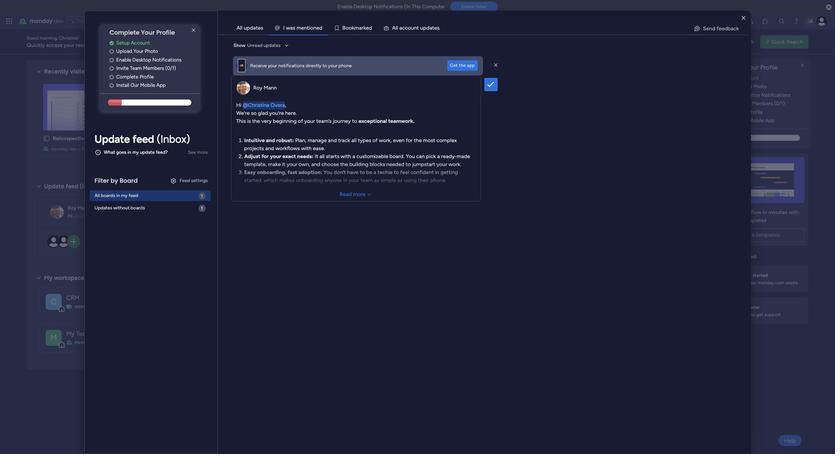 Task type: locate. For each thing, give the bounding box(es) containing it.
1 horizontal spatial (0/1)
[[774, 101, 785, 107]]

3 circle o image from the top
[[110, 66, 114, 71]]

1 horizontal spatial photo
[[754, 84, 767, 90]]

public board image up ease.
[[323, 135, 331, 142]]

2 vertical spatial notifications
[[761, 92, 791, 98]]

using
[[404, 177, 417, 184]]

learn left &
[[709, 254, 722, 260]]

team inside "link"
[[130, 65, 142, 71]]

public board image left the retrospectives
[[43, 135, 50, 142]]

0 horizontal spatial updates
[[244, 25, 263, 31]]

enable for enable desktop notifications on this computer
[[337, 4, 353, 10]]

boards up updates at the top left of page
[[101, 193, 115, 199]]

s
[[293, 25, 295, 31], [437, 25, 440, 31]]

all for show
[[368, 166, 372, 172]]

monday dev > my team > my scrum team for bugs queue
[[145, 146, 232, 152]]

3 d from the left
[[426, 25, 430, 31]]

c
[[51, 297, 57, 307]]

get down center
[[756, 312, 763, 318]]

l down enable desktop notifications on this computer
[[396, 25, 397, 31]]

made inside boost your workflow in minutes with ready-made templates
[[728, 217, 741, 224]]

to right directly
[[323, 63, 327, 69]]

roy up @christina
[[253, 85, 262, 91]]

show inside button
[[355, 166, 367, 172]]

all up the show unread updates
[[237, 25, 243, 31]]

team for retrospectives
[[128, 146, 138, 152]]

0 horizontal spatial all
[[320, 153, 325, 160]]

0 horizontal spatial public board image
[[43, 135, 50, 142]]

complete your profile up setup account
[[110, 28, 175, 37]]

1 vertical spatial photo
[[754, 84, 767, 90]]

0 horizontal spatial show
[[234, 43, 246, 48]]

1 horizontal spatial for
[[406, 137, 413, 144]]

complete for complete circle o 'image'
[[116, 74, 138, 80]]

this left is
[[236, 118, 246, 124]]

2 circle o image from the top
[[110, 58, 114, 63]]

1 o from the left
[[310, 25, 313, 31]]

your down christina!
[[64, 42, 75, 48]]

your left 'phone'
[[328, 63, 337, 69]]

all inside button
[[368, 166, 372, 172]]

0 horizontal spatial k
[[352, 25, 354, 31]]

help
[[735, 305, 745, 311], [784, 438, 796, 445]]

board
[[120, 177, 138, 185]]

recently
[[44, 68, 69, 75]]

boards,
[[93, 42, 111, 48]]

0 horizontal spatial help
[[735, 305, 745, 311]]

started
[[752, 273, 768, 279]]

my up without
[[121, 193, 128, 199]]

your up getting
[[437, 161, 447, 168]]

and down center
[[748, 312, 755, 318]]

update up what
[[95, 133, 130, 146]]

m left r
[[354, 25, 359, 31]]

2 vertical spatial desktop
[[741, 92, 760, 98]]

(0/1)
[[165, 65, 176, 71], [774, 101, 785, 107]]

monday up adjust
[[238, 146, 255, 152]]

0 horizontal spatial enable desktop notifications link
[[110, 56, 200, 64]]

getting started learn how monday.com works
[[735, 273, 798, 286]]

d
[[319, 25, 322, 31], [369, 25, 372, 31], [426, 25, 430, 31]]

1 horizontal spatial update
[[95, 133, 130, 146]]

and left start
[[140, 239, 149, 245]]

of
[[298, 118, 303, 124], [373, 137, 378, 144]]

complete for dapulse x slim image for setup account link for the left invite team members (0/1) "link"'s the "upload your photo" link
[[110, 28, 140, 37]]

this
[[412, 4, 421, 10], [236, 118, 246, 124]]

plan, manage and track all types of work, even for the most complex projects and workflows with ease.
[[244, 137, 457, 152]]

complete your profile for invite team members (0/1) "link" to the bottom's the "upload your photo" link
[[719, 64, 778, 71]]

4 scrum from the left
[[394, 146, 407, 152]]

public board image left bugs
[[136, 135, 144, 142]]

2 vertical spatial learn
[[735, 312, 746, 318]]

0 vertical spatial you
[[406, 153, 415, 160]]

team for sprints
[[315, 146, 325, 152]]

my down types
[[362, 146, 369, 152]]

0 horizontal spatial roy
[[68, 205, 76, 211]]

account for setup account
[[131, 40, 150, 46]]

n left i
[[304, 25, 307, 31]]

all for all boards in my feed
[[95, 193, 100, 199]]

update right close update feed (inbox) icon
[[44, 183, 64, 190]]

1 vertical spatial complete your profile
[[719, 64, 778, 71]]

2 public board image from the left
[[323, 135, 331, 142]]

0 horizontal spatial ready-
[[441, 153, 457, 160]]

2 vertical spatial feed
[[129, 193, 138, 199]]

team right goes
[[128, 146, 138, 152]]

tab list containing all updates
[[231, 21, 748, 35]]

1 vertical spatial install our mobile app link
[[725, 117, 809, 125]]

1 horizontal spatial all
[[352, 137, 357, 144]]

d for a l l a c c o u n t u p d a t e s
[[426, 25, 430, 31]]

feed left filter
[[66, 183, 78, 190]]

apps image
[[762, 18, 769, 25]]

get the app button
[[447, 60, 478, 71]]

0 horizontal spatial notifications
[[152, 57, 182, 63]]

i
[[309, 25, 310, 31]]

see left plans
[[77, 18, 84, 24]]

for inside plan, manage and track all types of work, even for the most complex projects and workflows with ease.
[[406, 137, 413, 144]]

in right goes
[[128, 150, 131, 155]]

notifications for enable desktop notifications
[[152, 57, 182, 63]]

1 scrum from the left
[[114, 146, 127, 152]]

monday dev
[[30, 17, 64, 25], [75, 340, 102, 346]]

u
[[411, 25, 414, 31], [420, 25, 423, 31]]

my left goes
[[106, 146, 113, 152]]

read
[[340, 191, 352, 198]]

computer
[[422, 4, 445, 10]]

invite for invite team members (0/1)
[[116, 65, 129, 71]]

and left robust:
[[266, 137, 275, 144]]

> down types
[[358, 146, 361, 152]]

in left minutes
[[763, 209, 767, 216]]

tab list
[[231, 21, 748, 35]]

a right b on the left top of the page
[[359, 25, 362, 31]]

my team
[[66, 331, 90, 338]]

all up updates at the top left of page
[[95, 193, 100, 199]]

0 vertical spatial roy
[[253, 85, 262, 91]]

team inside you don't have to be a techie to feel confident in getting started, which makes onboarding anyone in your team as simple as using their phone.
[[361, 177, 373, 184]]

,
[[285, 102, 286, 108]]

5 > from the left
[[265, 146, 268, 152]]

help inside help center learn and get support
[[735, 305, 745, 311]]

with right minutes
[[789, 209, 799, 216]]

invite inside "link"
[[116, 65, 129, 71]]

easy onboarding, fast adoption:
[[244, 169, 322, 176]]

(inbox) left by
[[80, 183, 100, 190]]

1 vertical spatial templates
[[756, 232, 780, 238]]

workspaces up enable desktop notifications
[[137, 42, 165, 48]]

our
[[131, 82, 139, 88], [740, 118, 748, 124]]

1 vertical spatial update feed (inbox)
[[44, 183, 100, 190]]

roy mann up @christina overa link
[[253, 85, 277, 91]]

2 c from the left
[[405, 25, 408, 31]]

1 horizontal spatial all
[[237, 25, 243, 31]]

e right p
[[434, 25, 437, 31]]

beginning
[[273, 118, 297, 124]]

3 monday dev > my team > my scrum team from the left
[[238, 146, 325, 152]]

setup for setup account upload your photo enable desktop notifications invite team members (0/1) complete profile install our mobile app
[[725, 75, 739, 81]]

1 horizontal spatial dapulse x slim image
[[799, 62, 807, 70]]

> right feed?
[[172, 146, 174, 152]]

update
[[95, 133, 130, 146], [44, 183, 64, 190]]

mobile inside the setup account upload your photo enable desktop notifications invite team members (0/1) complete profile install our mobile app
[[749, 118, 764, 124]]

show for show all
[[355, 166, 367, 172]]

to inside hi @christina overa , we're so glad you're here. this is the very beginning of your team's journey to exceptional teamwork.
[[352, 118, 357, 124]]

2 horizontal spatial with
[[789, 209, 799, 216]]

1 m from the left
[[297, 25, 301, 31]]

give feedback
[[722, 39, 754, 45]]

m
[[297, 25, 301, 31], [354, 25, 359, 31]]

scrum
[[114, 146, 127, 152], [207, 146, 220, 152], [300, 146, 313, 152], [394, 146, 407, 152]]

help for help center learn and get support
[[735, 305, 745, 311]]

notifications inside the setup account upload your photo enable desktop notifications invite team members (0/1) complete profile install our mobile app
[[761, 92, 791, 98]]

invite members image
[[748, 18, 754, 25]]

circle o image for enable
[[110, 58, 114, 63]]

d for i w a s m e n t i o n e d
[[319, 25, 322, 31]]

unread
[[247, 43, 262, 48]]

0 vertical spatial feedback
[[717, 25, 739, 32]]

hi
[[236, 102, 241, 108]]

1 vertical spatial mann
[[78, 205, 90, 211]]

1 horizontal spatial add to favorites image
[[301, 135, 307, 142]]

complete your profile down "give feedback"
[[719, 64, 778, 71]]

enable for enable desktop notifications
[[116, 57, 131, 63]]

public board image
[[230, 135, 237, 142], [323, 135, 331, 142]]

0 horizontal spatial more
[[197, 150, 208, 155]]

1 horizontal spatial updates
[[264, 43, 281, 48]]

1 circle o image from the top
[[110, 49, 114, 54]]

o left r
[[346, 25, 349, 31]]

show
[[234, 43, 246, 48], [355, 166, 367, 172]]

> down work,
[[382, 146, 385, 152]]

d down computer
[[426, 25, 430, 31]]

0 horizontal spatial account
[[131, 40, 150, 46]]

1 vertical spatial update
[[44, 183, 64, 190]]

onboarding
[[296, 177, 323, 184]]

dapulse x slim image
[[494, 62, 498, 68]]

crm right "c"
[[66, 295, 80, 302]]

2 scrum from the left
[[207, 146, 220, 152]]

5 circle o image from the top
[[110, 83, 114, 88]]

dapulse x slim image
[[190, 26, 198, 34], [799, 62, 807, 70]]

1 u from the left
[[411, 25, 414, 31]]

very
[[261, 118, 272, 124]]

1 vertical spatial show
[[355, 166, 367, 172]]

add to favorites image
[[114, 135, 120, 142], [301, 135, 307, 142]]

update feed (inbox) up roy mann image
[[44, 183, 100, 190]]

scrum for tasks
[[394, 146, 407, 152]]

profile inside the setup account upload your photo enable desktop notifications invite team members (0/1) complete profile install our mobile app
[[749, 109, 763, 115]]

my down plan,
[[293, 146, 299, 152]]

my left update
[[132, 150, 139, 155]]

learn inside getting started learn how monday.com works
[[735, 280, 746, 286]]

0 horizontal spatial u
[[411, 25, 414, 31]]

how
[[748, 280, 756, 286]]

notifications image
[[718, 18, 725, 25]]

monday up morning,
[[30, 17, 53, 25]]

see plans button
[[68, 16, 100, 26]]

updates inside 'link'
[[244, 25, 263, 31]]

plans
[[86, 18, 97, 24]]

templates inside boost your workflow in minutes with ready-made templates
[[743, 217, 767, 224]]

1 public board image from the left
[[43, 135, 50, 142]]

1 public board image from the left
[[230, 135, 237, 142]]

updates right the unread
[[264, 43, 281, 48]]

workspace image containing c
[[46, 294, 62, 310]]

1 horizontal spatial with
[[341, 153, 351, 160]]

1 vertical spatial you
[[323, 169, 332, 176]]

upload your photo link for invite team members (0/1) "link" to the bottom
[[725, 83, 809, 91]]

1 monday dev > my team > my scrum team from the left
[[51, 146, 138, 152]]

dev for bugs queue
[[163, 146, 170, 152]]

2 vertical spatial with
[[789, 209, 799, 216]]

notifications
[[278, 63, 305, 69]]

desktop for enable desktop notifications
[[132, 57, 151, 63]]

1 horizontal spatial n
[[313, 25, 316, 31]]

t right w
[[307, 25, 309, 31]]

0 horizontal spatial dapulse x slim image
[[190, 26, 198, 34]]

2 m from the left
[[354, 25, 359, 31]]

1 horizontal spatial setup
[[725, 75, 739, 81]]

0 vertical spatial invite team members (0/1) link
[[110, 65, 200, 72]]

adjust for your exact needs:
[[244, 153, 313, 160]]

1 vertical spatial see
[[188, 150, 196, 155]]

1 vertical spatial help
[[784, 438, 796, 445]]

and inside help center learn and get support
[[748, 312, 755, 318]]

you're
[[269, 110, 284, 116]]

1 d from the left
[[319, 25, 322, 31]]

1 vertical spatial monday dev
[[75, 340, 102, 346]]

show unread updates
[[234, 43, 281, 48]]

l right a
[[397, 25, 398, 31]]

0 horizontal spatial s
[[293, 25, 295, 31]]

complete your profile for the left invite team members (0/1) "link"'s the "upload your photo" link
[[110, 28, 175, 37]]

all updates
[[237, 25, 263, 31]]

with inside boost your workflow in minutes with ready-made templates
[[789, 209, 799, 216]]

don't
[[334, 169, 346, 176]]

w
[[286, 25, 290, 31]]

quickly
[[27, 42, 45, 48]]

desktop inside the setup account upload your photo enable desktop notifications invite team members (0/1) complete profile install our mobile app
[[741, 92, 760, 98]]

4 e from the left
[[434, 25, 437, 31]]

0 horizontal spatial for
[[262, 153, 269, 160]]

1 vertical spatial desktop
[[132, 57, 151, 63]]

0 horizontal spatial (0/1)
[[165, 65, 176, 71]]

feedback
[[717, 25, 739, 32], [733, 39, 754, 45]]

install our mobile app link for the left invite team members (0/1) "link" complete profile link
[[110, 82, 200, 89]]

1 k from the left
[[352, 25, 354, 31]]

0 vertical spatial see
[[77, 18, 84, 24]]

8 > from the left
[[382, 146, 385, 152]]

1 vertical spatial all
[[95, 193, 100, 199]]

work,
[[379, 137, 392, 144]]

1 horizontal spatial complete your profile
[[719, 64, 778, 71]]

learn inside help center learn and get support
[[735, 312, 746, 318]]

1 vertical spatial app
[[765, 118, 775, 124]]

read more button
[[231, 188, 481, 201]]

t left p
[[417, 25, 419, 31]]

my up the settings
[[200, 146, 206, 152]]

p
[[423, 25, 426, 31]]

add to favorites image left manage
[[301, 135, 307, 142]]

1 horizontal spatial of
[[373, 137, 378, 144]]

explore templates button
[[713, 229, 805, 242]]

0 vertical spatial ready-
[[441, 153, 457, 160]]

all
[[352, 137, 357, 144], [320, 153, 325, 160], [368, 166, 372, 172]]

2 vertical spatial 1
[[201, 206, 203, 212]]

and inside 'it all starts with a customizable board. you can pick a ready-made template, make it your own, and choose the building blocks needed to jumpstart your work.'
[[311, 161, 320, 168]]

public board image left sprints on the top
[[230, 135, 237, 142]]

4 monday dev > my team > my scrum team from the left
[[332, 146, 419, 152]]

support
[[765, 312, 781, 318]]

plan,
[[295, 137, 306, 144]]

> down intuitive and robust:
[[265, 146, 268, 152]]

n left p
[[414, 25, 417, 31]]

0 horizontal spatial invite
[[85, 239, 99, 245]]

all for it
[[320, 153, 325, 160]]

public board image for retrospectives
[[43, 135, 50, 142]]

add to favorites image
[[394, 135, 401, 142]]

dapulse close image
[[826, 4, 832, 11]]

your left the team's
[[304, 118, 315, 124]]

boards right without
[[131, 205, 145, 211]]

public board image
[[43, 135, 50, 142], [136, 135, 144, 142]]

crm
[[66, 295, 80, 302], [106, 304, 117, 310]]

1 vertical spatial enable desktop notifications link
[[725, 92, 809, 99]]

boost your workflow in minutes with ready-made templates
[[713, 209, 799, 224]]

2 workspace image from the top
[[46, 330, 62, 346]]

0 vertical spatial dapulse x slim image
[[190, 26, 198, 34]]

a right a
[[399, 25, 402, 31]]

enable desktop notifications link
[[110, 56, 200, 64], [725, 92, 809, 99]]

bugs
[[146, 135, 158, 142]]

4 circle o image from the top
[[110, 75, 114, 80]]

1 horizontal spatial as
[[397, 177, 403, 184]]

2 public board image from the left
[[136, 135, 144, 142]]

getting
[[735, 273, 751, 279]]

explore templates
[[737, 232, 780, 238]]

setup account link
[[110, 39, 200, 47], [725, 75, 809, 82]]

of inside plan, manage and track all types of work, even for the most complex projects and workflows with ease.
[[373, 137, 378, 144]]

> down the retrospectives
[[78, 146, 81, 152]]

journey
[[333, 118, 351, 124]]

1 vertical spatial learn
[[735, 280, 746, 286]]

update feed (inbox)
[[95, 133, 190, 146], [44, 183, 100, 190]]

2 add to favorites image from the left
[[301, 135, 307, 142]]

scrum for sprints
[[300, 146, 313, 152]]

get
[[728, 254, 736, 260], [756, 312, 763, 318]]

goes
[[116, 150, 126, 155]]

1 horizontal spatial boards
[[131, 205, 145, 211]]

starts
[[326, 153, 339, 160]]

learn down center
[[735, 312, 746, 318]]

0 vertical spatial upload your photo link
[[110, 48, 200, 55]]

made down the workflow
[[728, 217, 741, 224]]

1 c from the left
[[402, 25, 405, 31]]

1 horizontal spatial this
[[412, 4, 421, 10]]

complete
[[110, 28, 140, 37], [719, 64, 745, 71], [116, 74, 138, 80], [725, 109, 747, 115]]

dev
[[54, 17, 64, 25], [69, 146, 77, 152], [163, 146, 170, 152], [256, 146, 264, 152], [350, 146, 357, 152], [94, 340, 102, 346]]

invite inside the setup account upload your photo enable desktop notifications invite team members (0/1) complete profile install our mobile app
[[725, 101, 738, 107]]

1 for boards
[[201, 206, 203, 212]]

learn down getting
[[735, 280, 746, 286]]

with inside 'it all starts with a customizable board. you can pick a ready-made template, make it your own, and choose the building blocks needed to jumpstart your work.'
[[341, 153, 351, 160]]

hi @christina overa , we're so glad you're here. this is the very beginning of your team's journey to exceptional teamwork.
[[236, 102, 415, 124]]

monday sales crm
[[75, 304, 117, 310]]

0 horizontal spatial install our mobile app link
[[110, 82, 200, 89]]

monday dev > my team > my scrum team down the retrospectives
[[51, 146, 138, 152]]

1 add to favorites image from the left
[[114, 135, 120, 142]]

4 o from the left
[[408, 25, 411, 31]]

3 > from the left
[[172, 146, 174, 152]]

(inbox)
[[157, 133, 190, 146], [80, 183, 100, 190]]

all inside 'it all starts with a customizable board. you can pick a ready-made template, make it your own, and choose the building blocks needed to jumpstart your work.'
[[320, 153, 325, 160]]

to inside 'it all starts with a customizable board. you can pick a ready-made template, make it your own, and choose the building blocks needed to jumpstart your work.'
[[406, 161, 411, 168]]

s right p
[[437, 25, 440, 31]]

see for see more
[[188, 150, 196, 155]]

0 horizontal spatial setup
[[116, 40, 130, 46]]

feedback down notifications icon
[[717, 25, 739, 32]]

what
[[104, 150, 115, 155]]

0 vertical spatial app
[[156, 82, 166, 88]]

feedback inside 'button'
[[717, 25, 739, 32]]

complete profile link for the left invite team members (0/1) "link"
[[110, 73, 200, 81]]

u left p
[[411, 25, 414, 31]]

workspace image containing m
[[46, 330, 62, 346]]

2 l from the left
[[397, 25, 398, 31]]

christina overa image
[[817, 16, 827, 27]]

team for tasks
[[408, 146, 419, 152]]

phone.
[[430, 177, 447, 184]]

1 horizontal spatial complete profile link
[[725, 109, 809, 116]]

members
[[143, 65, 164, 71], [752, 101, 773, 107]]

1 as from the left
[[374, 177, 379, 184]]

types
[[358, 137, 371, 144]]

minutes
[[769, 209, 788, 216]]

0 horizontal spatial add to favorites image
[[114, 135, 120, 142]]

2 > from the left
[[102, 146, 105, 152]]

workspace image for crm
[[46, 294, 62, 310]]

0 horizontal spatial n
[[304, 25, 307, 31]]

team down be on the left top of page
[[361, 177, 373, 184]]

your up fast
[[287, 161, 297, 168]]

blocks
[[370, 161, 385, 168]]

install our mobile app link for invite team members (0/1) "link" to the bottom's complete profile link
[[725, 117, 809, 125]]

notifications for enable desktop notifications on this computer
[[374, 4, 403, 10]]

1 horizontal spatial invite
[[116, 65, 129, 71]]

e left i
[[301, 25, 304, 31]]

1 horizontal spatial ready-
[[713, 217, 728, 224]]

enable inside button
[[461, 4, 475, 9]]

with down plan, manage and track all types of work, even for the most complex projects and workflows with ease.
[[341, 153, 351, 160]]

of left work,
[[373, 137, 378, 144]]

account inside the setup account upload your photo enable desktop notifications invite team members (0/1) complete profile install our mobile app
[[740, 75, 759, 81]]

4 > from the left
[[195, 146, 198, 152]]

roy mann image
[[50, 206, 64, 219]]

as
[[374, 177, 379, 184], [397, 177, 403, 184]]

manage
[[308, 137, 327, 144]]

monday.com
[[758, 280, 785, 286]]

visited
[[70, 68, 89, 75]]

0 vertical spatial all
[[237, 25, 243, 31]]

circle o image
[[110, 49, 114, 54], [110, 58, 114, 63], [110, 66, 114, 71], [110, 75, 114, 80], [110, 83, 114, 88]]

help inside button
[[784, 438, 796, 445]]

workspace image left my team
[[46, 330, 62, 346]]

0 vertical spatial show
[[234, 43, 246, 48]]

0 vertical spatial mann
[[264, 85, 277, 91]]

all inside 'link'
[[237, 25, 243, 31]]

for right even
[[406, 137, 413, 144]]

3 scrum from the left
[[300, 146, 313, 152]]

t right p
[[432, 25, 434, 31]]

it
[[282, 161, 285, 168]]

show all
[[355, 166, 372, 172]]

the left most
[[414, 137, 422, 144]]

2 vertical spatial all
[[368, 166, 372, 172]]

e right i
[[316, 25, 319, 31]]

intuitive and robust:
[[244, 137, 294, 144]]

our inside the setup account upload your photo enable desktop notifications invite team members (0/1) complete profile install our mobile app
[[740, 118, 748, 124]]

workspace image
[[46, 294, 62, 310], [46, 330, 62, 346]]

2 monday dev > my team > my scrum team from the left
[[145, 146, 232, 152]]

ready-
[[441, 153, 457, 160], [713, 217, 728, 224]]

1 horizontal spatial k
[[364, 25, 366, 31]]

1 horizontal spatial setup account link
[[725, 75, 809, 82]]

1 workspace image from the top
[[46, 294, 62, 310]]

o left p
[[408, 25, 411, 31]]

0 horizontal spatial upload your photo link
[[110, 48, 200, 55]]

d right i
[[319, 25, 322, 31]]

1 horizontal spatial public board image
[[136, 135, 144, 142]]

1 e from the left
[[301, 25, 304, 31]]

all
[[237, 25, 243, 31], [95, 193, 100, 199]]

app inside the setup account upload your photo enable desktop notifications invite team members (0/1) complete profile install our mobile app
[[765, 118, 775, 124]]

o right w
[[310, 25, 313, 31]]

setup inside the setup account upload your photo enable desktop notifications invite team members (0/1) complete profile install our mobile app
[[725, 75, 739, 81]]

e
[[301, 25, 304, 31], [316, 25, 319, 31], [366, 25, 369, 31], [434, 25, 437, 31]]

desktop for enable desktop notifications on this computer
[[354, 4, 372, 10]]

0 horizontal spatial t
[[307, 25, 309, 31]]

teammates
[[112, 239, 139, 245]]

2 horizontal spatial desktop
[[741, 92, 760, 98]]

feed up update
[[132, 133, 154, 146]]

1 horizontal spatial our
[[740, 118, 748, 124]]

2 n from the left
[[313, 25, 316, 31]]

feed?
[[156, 150, 168, 155]]

1 horizontal spatial u
[[420, 25, 423, 31]]

public board image for bugs queue
[[136, 135, 144, 142]]

1 l from the left
[[396, 25, 397, 31]]

invite team members (0/1)
[[116, 65, 176, 71]]

1 horizontal spatial account
[[740, 75, 759, 81]]

0 horizontal spatial invite team members (0/1) link
[[110, 65, 200, 72]]



Task type: vqa. For each thing, say whether or not it's contained in the screenshot.
+1 related to Smith
no



Task type: describe. For each thing, give the bounding box(es) containing it.
my for feed
[[121, 193, 128, 199]]

0 vertical spatial monday dev
[[30, 17, 64, 25]]

monday down my team
[[75, 340, 93, 346]]

my down work,
[[386, 146, 393, 152]]

circle o image for invite
[[110, 66, 114, 71]]

team inside the setup account upload your photo enable desktop notifications invite team members (0/1) complete profile install our mobile app
[[739, 101, 751, 107]]

circle o image for upload
[[110, 49, 114, 54]]

1 vertical spatial invite team members (0/1) link
[[725, 100, 809, 108]]

this inside hi @christina overa , we're so glad you're here. this is the very beginning of your team's journey to exceptional teamwork.
[[236, 118, 246, 124]]

inbox
[[112, 42, 125, 48]]

1 vertical spatial for
[[262, 153, 269, 160]]

upload inside the setup account upload your photo enable desktop notifications invite team members (0/1) complete profile install our mobile app
[[725, 84, 741, 90]]

monday dev > my team > my scrum team for sprints
[[238, 146, 325, 152]]

setup account link for invite team members (0/1) "link" to the bottom's the "upload your photo" link
[[725, 75, 809, 82]]

dapulse x slim image for invite team members (0/1) "link" to the bottom's the "upload your photo" link setup account link
[[799, 62, 807, 70]]

workflow
[[740, 209, 762, 216]]

close update feed (inbox) image
[[35, 183, 43, 191]]

dev for tasks
[[350, 146, 357, 152]]

a inside you don't have to be a techie to feel confident in getting started, which makes onboarding anyone in your team as simple as using their phone.
[[374, 169, 376, 176]]

v2 bolt switch image
[[766, 38, 770, 46]]

receive your notifications directly to your phone
[[250, 63, 352, 69]]

install inside the setup account upload your photo enable desktop notifications invite team members (0/1) complete profile install our mobile app
[[725, 118, 738, 124]]

team's
[[316, 118, 332, 124]]

2 o from the left
[[346, 25, 349, 31]]

0 vertical spatial feed
[[132, 133, 154, 146]]

close my workspaces image
[[35, 274, 43, 282]]

circle o image for complete
[[110, 75, 114, 80]]

my right feed?
[[176, 146, 182, 152]]

updates without boards
[[95, 205, 145, 211]]

workspaces inside good morning, christina! quickly access your recent boards, inbox and workspaces
[[137, 42, 165, 48]]

boost
[[713, 209, 726, 216]]

0 vertical spatial (inbox)
[[157, 133, 190, 146]]

2 t from the left
[[417, 25, 419, 31]]

0 horizontal spatial (inbox)
[[80, 183, 100, 190]]

to left be on the left top of page
[[360, 169, 365, 176]]

7 > from the left
[[358, 146, 361, 152]]

all for all updates
[[237, 25, 243, 31]]

1 s from the left
[[293, 25, 295, 31]]

good
[[27, 35, 38, 41]]

building
[[350, 161, 368, 168]]

0 horizontal spatial workspaces
[[54, 275, 87, 282]]

quick search button
[[761, 35, 809, 49]]

learn for help
[[735, 312, 746, 318]]

0 vertical spatial learn
[[709, 254, 722, 260]]

exceptional
[[359, 118, 387, 124]]

your left 'teammates'
[[100, 239, 111, 245]]

settings
[[191, 178, 208, 184]]

monday down track
[[332, 146, 348, 152]]

get inside help center learn and get support
[[756, 312, 763, 318]]

morning,
[[40, 35, 58, 41]]

you don't have to be a techie to feel confident in getting started, which makes onboarding anyone in your team as simple as using their phone.
[[244, 169, 458, 184]]

by
[[111, 177, 118, 185]]

pick
[[426, 153, 436, 160]]

1 for in
[[201, 194, 203, 199]]

techie
[[378, 169, 393, 176]]

projects
[[244, 145, 264, 152]]

with inside plan, manage and track all types of work, even for the most complex projects and workflows with ease.
[[301, 145, 312, 152]]

so
[[251, 110, 257, 116]]

(0/1) inside the setup account upload your photo enable desktop notifications invite team members (0/1) complete profile install our mobile app
[[774, 101, 785, 107]]

lottie animation element
[[520, 29, 707, 55]]

all inside plan, manage and track all types of work, even for the most complex projects and workflows with ease.
[[352, 137, 357, 144]]

more for see more
[[197, 150, 208, 155]]

select product image
[[6, 18, 13, 25]]

in up updates without boards
[[116, 193, 120, 199]]

to down needed
[[394, 169, 399, 176]]

adoption:
[[299, 169, 322, 176]]

explore
[[737, 232, 755, 238]]

0 vertical spatial update feed (inbox)
[[95, 133, 190, 146]]

dev for retrospectives
[[69, 146, 77, 152]]

all updates link
[[231, 22, 269, 34]]

my workspaces
[[44, 275, 87, 282]]

see for see plans
[[77, 18, 84, 24]]

team for bugs queue
[[221, 146, 232, 152]]

makes
[[279, 177, 295, 184]]

all boards in my feed
[[95, 193, 138, 199]]

0 horizontal spatial boards
[[101, 193, 115, 199]]

quick search results list box
[[35, 76, 693, 164]]

see plans
[[77, 18, 97, 24]]

my for update
[[132, 150, 139, 155]]

fast
[[288, 169, 297, 176]]

confident
[[411, 169, 434, 176]]

my right 'm'
[[66, 331, 75, 338]]

the inside plan, manage and track all types of work, even for the most complex projects and workflows with ease.
[[414, 137, 422, 144]]

your inside you don't have to be a techie to feel confident in getting started, which makes onboarding anyone in your team as simple as using their phone.
[[349, 177, 359, 184]]

3 n from the left
[[414, 25, 417, 31]]

setup for setup account
[[116, 40, 130, 46]]

needs:
[[297, 153, 313, 160]]

0 vertical spatial members
[[143, 65, 164, 71]]

start
[[150, 239, 162, 245]]

close recently visited image
[[35, 68, 43, 76]]

tasks
[[333, 135, 346, 142]]

center
[[746, 305, 760, 311]]

made inside 'it all starts with a customizable board. you can pick a ready-made template, make it your own, and choose the building blocks needed to jumpstart your work.'
[[457, 153, 470, 160]]

good morning, christina! quickly access your recent boards, inbox and workspaces
[[27, 35, 165, 48]]

feedback for give feedback
[[733, 39, 754, 45]]

be
[[366, 169, 372, 176]]

enable desktop notifications
[[116, 57, 182, 63]]

templates image image
[[715, 157, 803, 203]]

monday left sales on the left bottom
[[75, 304, 93, 310]]

read more
[[340, 191, 365, 198]]

the inside button
[[459, 63, 466, 68]]

0 horizontal spatial upload
[[116, 48, 132, 54]]

complete inside the setup account upload your photo enable desktop notifications invite team members (0/1) complete profile install our mobile app
[[725, 109, 747, 115]]

inspired
[[737, 254, 756, 260]]

get the app
[[450, 63, 475, 68]]

a right i
[[290, 25, 293, 31]]

most
[[423, 137, 435, 144]]

a up building
[[353, 153, 355, 160]]

works
[[786, 280, 798, 286]]

m
[[50, 333, 57, 343]]

0 vertical spatial get
[[728, 254, 736, 260]]

my right 'close my workspaces' icon
[[44, 275, 53, 282]]

1 horizontal spatial roy
[[253, 85, 262, 91]]

without
[[113, 205, 130, 211]]

getting
[[441, 169, 458, 176]]

2 s from the left
[[437, 25, 440, 31]]

1 > from the left
[[78, 146, 81, 152]]

the inside 'it all starts with a customizable board. you can pick a ready-made template, make it your own, and choose the building blocks needed to jumpstart your work.'
[[340, 161, 348, 168]]

started,
[[244, 177, 262, 184]]

directly
[[306, 63, 321, 69]]

in inside boost your workflow in minutes with ready-made templates
[[763, 209, 767, 216]]

which
[[264, 177, 278, 184]]

bugs queue
[[146, 135, 176, 142]]

show for show unread updates
[[234, 43, 246, 48]]

their
[[418, 177, 429, 184]]

0 horizontal spatial our
[[131, 82, 139, 88]]

send
[[703, 25, 715, 32]]

6 > from the left
[[289, 146, 292, 152]]

b o o k m a r k e d
[[342, 25, 372, 31]]

0 vertical spatial mobile
[[140, 82, 155, 88]]

2 as from the left
[[397, 177, 403, 184]]

1 image
[[738, 14, 744, 21]]

robust:
[[276, 137, 294, 144]]

complete profile
[[116, 74, 154, 80]]

a right pick
[[437, 153, 440, 160]]

1 vertical spatial crm
[[106, 304, 117, 310]]

scrum for bugs queue
[[207, 146, 220, 152]]

and down intuitive and robust:
[[265, 145, 274, 152]]

1 vertical spatial updates
[[264, 43, 281, 48]]

the inside hi @christina overa , we're so glad you're here. this is the very beginning of your team's journey to exceptional teamwork.
[[252, 118, 260, 124]]

receive
[[250, 63, 267, 69]]

filter
[[95, 177, 109, 185]]

enable desktop notifications link for dapulse x slim image related to invite team members (0/1) "link" to the bottom's the "upload your photo" link setup account link
[[725, 92, 809, 99]]

0 vertical spatial this
[[412, 4, 421, 10]]

monday dev > my team > my scrum team for retrospectives
[[51, 146, 138, 152]]

3 t from the left
[[432, 25, 434, 31]]

retrospectives
[[53, 135, 90, 142]]

m for a
[[354, 25, 359, 31]]

0 vertical spatial roy mann
[[253, 85, 277, 91]]

customizable
[[357, 153, 388, 160]]

your up make
[[270, 153, 281, 160]]

0 horizontal spatial update
[[44, 183, 64, 190]]

ready- inside 'it all starts with a customizable board. you can pick a ready-made template, make it your own, and choose the building blocks needed to jumpstart your work.'
[[441, 153, 457, 160]]

and left track
[[328, 137, 337, 144]]

complete profile link for invite team members (0/1) "link" to the bottom
[[725, 109, 809, 116]]

members inside the setup account upload your photo enable desktop notifications invite team members (0/1) complete profile install our mobile app
[[752, 101, 773, 107]]

ease.
[[313, 145, 325, 152]]

1 t from the left
[[307, 25, 309, 31]]

christina!
[[59, 35, 79, 41]]

m for e
[[297, 25, 301, 31]]

0 vertical spatial 1
[[105, 184, 107, 189]]

update
[[140, 150, 155, 155]]

0 vertical spatial photo
[[145, 48, 158, 54]]

template,
[[244, 161, 267, 168]]

check circle image
[[110, 41, 114, 46]]

of inside hi @christina overa , we're so glad you're here. this is the very beginning of your team's journey to exceptional teamwork.
[[298, 118, 303, 124]]

your right receive
[[268, 63, 277, 69]]

monday down the retrospectives
[[51, 146, 68, 152]]

can
[[416, 153, 425, 160]]

own,
[[299, 161, 310, 168]]

my down intuitive and robust:
[[269, 146, 275, 152]]

ready- inside boost your workflow in minutes with ready-made templates
[[713, 217, 728, 224]]

sales
[[94, 304, 105, 310]]

templates inside button
[[756, 232, 780, 238]]

even
[[393, 137, 405, 144]]

close image
[[742, 16, 746, 21]]

complete for dapulse x slim image related to invite team members (0/1) "link" to the bottom's the "upload your photo" link setup account link
[[719, 64, 745, 71]]

1 horizontal spatial monday dev
[[75, 340, 102, 346]]

@christina overa link
[[243, 101, 285, 110]]

enable for enable now!
[[461, 4, 475, 9]]

account for setup account upload your photo enable desktop notifications invite team members (0/1) complete profile install our mobile app
[[740, 75, 759, 81]]

2 e from the left
[[316, 25, 319, 31]]

monday down bugs
[[145, 146, 162, 152]]

2 d from the left
[[369, 25, 372, 31]]

add to favorites image for sprints
[[301, 135, 307, 142]]

1 n from the left
[[304, 25, 307, 31]]

you inside you don't have to be a techie to feel confident in getting started, which makes onboarding anyone in your team as simple as using their phone.
[[323, 169, 332, 176]]

help center learn and get support
[[735, 305, 781, 318]]

search everything image
[[779, 18, 785, 25]]

2 k from the left
[[364, 25, 366, 31]]

your inside good morning, christina! quickly access your recent boards, inbox and workspaces
[[64, 42, 75, 48]]

0 vertical spatial install
[[116, 82, 129, 88]]

scrum for retrospectives
[[114, 146, 127, 152]]

dev for sprints
[[256, 146, 264, 152]]

public board image for sprints
[[230, 135, 237, 142]]

3 o from the left
[[349, 25, 352, 31]]

your inside boost your workflow in minutes with ready-made templates
[[728, 209, 738, 216]]

2 u from the left
[[420, 25, 423, 31]]

recently visited
[[44, 68, 89, 75]]

feedback for send feedback
[[717, 25, 739, 32]]

upload your photo link for the left invite team members (0/1) "link"
[[110, 48, 200, 55]]

b
[[342, 25, 346, 31]]

photo inside the setup account upload your photo enable desktop notifications invite team members (0/1) complete profile install our mobile app
[[754, 84, 767, 90]]

my down the retrospectives
[[82, 146, 89, 152]]

circle o image for install
[[110, 83, 114, 88]]

add to favorites image for retrospectives
[[114, 135, 120, 142]]

0 vertical spatial (0/1)
[[165, 65, 176, 71]]

more for read more
[[353, 191, 365, 198]]

filter by board
[[95, 177, 138, 185]]

and inside good morning, christina! quickly access your recent boards, inbox and workspaces
[[126, 42, 135, 48]]

see more button
[[185, 147, 211, 158]]

help image
[[793, 18, 800, 25]]

a right p
[[430, 25, 432, 31]]

updates
[[95, 205, 112, 211]]

adjust
[[244, 153, 260, 160]]

public board image for tasks
[[323, 135, 331, 142]]

0 horizontal spatial mann
[[78, 205, 90, 211]]

setup account link for the left invite team members (0/1) "link"'s the "upload your photo" link
[[110, 39, 200, 47]]

monday dev > my team > my scrum team for tasks
[[332, 146, 419, 152]]

1 horizontal spatial mann
[[264, 85, 277, 91]]

what goes in my update feed?
[[104, 150, 168, 155]]

upload your photo
[[116, 48, 158, 54]]

a l l a c c o u n t u p d a t e s
[[392, 25, 440, 31]]

enable desktop notifications on this computer
[[337, 4, 445, 10]]

1 vertical spatial feed
[[66, 183, 78, 190]]

queue
[[159, 135, 176, 142]]

your inside hi @christina overa , we're so glad you're here. this is the very beginning of your team's journey to exceptional teamwork.
[[304, 118, 315, 124]]

workspace image for my team
[[46, 330, 62, 346]]

quick
[[771, 39, 785, 45]]

your inside the setup account upload your photo enable desktop notifications invite team members (0/1) complete profile install our mobile app
[[742, 84, 753, 90]]

learn for getting
[[735, 280, 746, 286]]

0 horizontal spatial roy mann
[[68, 205, 90, 211]]

invite for invite your teammates and start collaborating
[[85, 239, 99, 245]]

in down don't
[[343, 177, 347, 184]]

help for help
[[784, 438, 796, 445]]

a
[[392, 25, 396, 31]]

3 e from the left
[[366, 25, 369, 31]]

search
[[787, 39, 803, 45]]

you inside 'it all starts with a customizable board. you can pick a ready-made template, make it your own, and choose the building blocks needed to jumpstart your work.'
[[406, 153, 415, 160]]

teamwork.
[[388, 118, 415, 124]]

setup account upload your photo enable desktop notifications invite team members (0/1) complete profile install our mobile app
[[725, 75, 791, 124]]

1 vertical spatial boards
[[131, 205, 145, 211]]

enable desktop notifications link for dapulse x slim image for setup account link for the left invite team members (0/1) "link"'s the "upload your photo" link
[[110, 56, 200, 64]]

0 horizontal spatial crm
[[66, 295, 80, 302]]

enable inside the setup account upload your photo enable desktop notifications invite team members (0/1) complete profile install our mobile app
[[725, 92, 740, 98]]

dapulse x slim image for setup account link for the left invite team members (0/1) "link"'s the "upload your photo" link
[[190, 26, 198, 34]]

0 vertical spatial update
[[95, 133, 130, 146]]

in up phone.
[[435, 169, 439, 176]]



